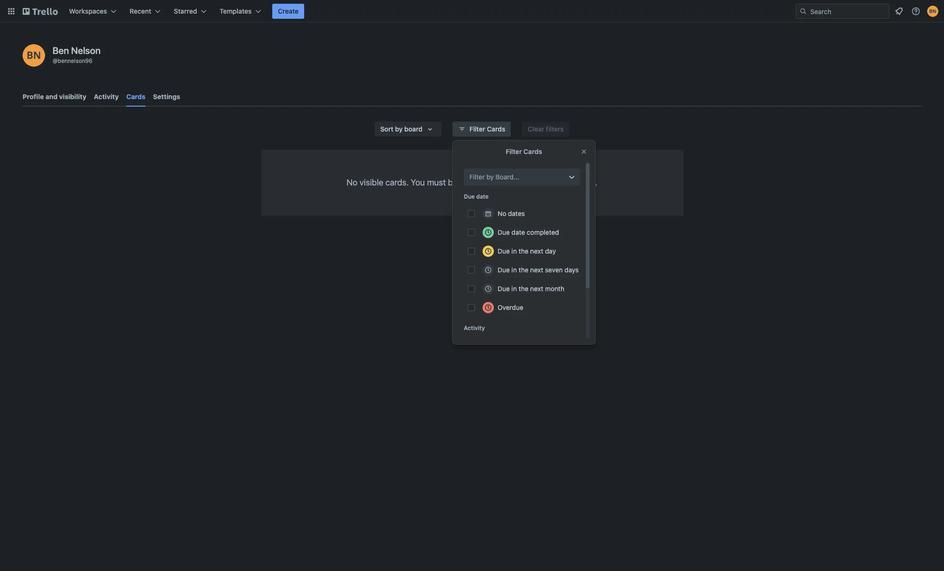 Task type: vqa. For each thing, say whether or not it's contained in the screenshot.
second the in from the bottom of the page
yes



Task type: locate. For each thing, give the bounding box(es) containing it.
in down due date completed
[[512, 247, 517, 255]]

3 the from the top
[[519, 285, 529, 293]]

filter cards inside filter cards button
[[470, 125, 506, 133]]

starred button
[[168, 4, 212, 19]]

next left month
[[531, 285, 544, 293]]

3 next from the top
[[531, 285, 544, 293]]

by right sort
[[395, 125, 403, 133]]

2 vertical spatial next
[[531, 285, 544, 293]]

due date
[[464, 193, 489, 200]]

0 horizontal spatial no
[[347, 178, 358, 187]]

sort by board
[[381, 125, 423, 133]]

create
[[278, 7, 299, 15]]

0 horizontal spatial ben nelson (bennelson96) image
[[23, 44, 45, 67]]

1 horizontal spatial date
[[512, 228, 525, 236]]

date
[[477, 193, 489, 200], [512, 228, 525, 236]]

0 vertical spatial ben nelson (bennelson96) image
[[928, 6, 939, 17]]

2 vertical spatial the
[[519, 285, 529, 293]]

it
[[534, 178, 539, 187]]

no
[[347, 178, 358, 187], [498, 210, 507, 218]]

0 vertical spatial filter cards
[[470, 125, 506, 133]]

clear filters button
[[523, 122, 570, 137]]

cards inside button
[[487, 125, 506, 133]]

due
[[464, 193, 475, 200], [498, 228, 510, 236], [498, 247, 510, 255], [498, 266, 510, 274], [498, 285, 510, 293]]

the down due date completed
[[519, 247, 529, 255]]

1 horizontal spatial to
[[541, 178, 548, 187]]

here.
[[579, 178, 598, 187]]

settings
[[153, 93, 180, 101]]

in up overdue
[[512, 285, 517, 293]]

clear filters
[[528, 125, 564, 133]]

nelson
[[71, 45, 101, 56]]

ben nelson (bennelson96) image
[[928, 6, 939, 17], [23, 44, 45, 67]]

Search field
[[808, 4, 890, 18]]

cards
[[126, 93, 146, 101], [487, 125, 506, 133], [524, 148, 542, 156]]

the up overdue
[[519, 285, 529, 293]]

no visible cards. you must be added to a card for it to appear here.
[[347, 178, 598, 187]]

1 vertical spatial activity
[[464, 325, 485, 332]]

1 vertical spatial ben nelson (bennelson96) image
[[23, 44, 45, 67]]

no for no visible cards. you must be added to a card for it to appear here.
[[347, 178, 358, 187]]

to right it on the top of the page
[[541, 178, 548, 187]]

0 horizontal spatial to
[[486, 178, 494, 187]]

next for day
[[531, 247, 544, 255]]

2 in from the top
[[512, 266, 517, 274]]

appear
[[550, 178, 577, 187]]

the for day
[[519, 247, 529, 255]]

to left a
[[486, 178, 494, 187]]

1 vertical spatial date
[[512, 228, 525, 236]]

due down due date completed
[[498, 247, 510, 255]]

activity
[[94, 93, 119, 101], [464, 325, 485, 332]]

1 vertical spatial the
[[519, 266, 529, 274]]

1 next from the top
[[531, 247, 544, 255]]

filter
[[470, 125, 486, 133], [506, 148, 522, 156], [470, 173, 485, 181]]

0 horizontal spatial date
[[477, 193, 489, 200]]

to
[[486, 178, 494, 187], [541, 178, 548, 187]]

2 vertical spatial cards
[[524, 148, 542, 156]]

due in the next seven days
[[498, 266, 579, 274]]

0 vertical spatial filter
[[470, 125, 486, 133]]

1 vertical spatial filter cards
[[506, 148, 542, 156]]

due for due date completed
[[498, 228, 510, 236]]

date down no visible cards. you must be added to a card for it to appear here. on the top of page
[[477, 193, 489, 200]]

due down added
[[464, 193, 475, 200]]

due down due in the next day
[[498, 266, 510, 274]]

due in the next month
[[498, 285, 565, 293]]

0 vertical spatial next
[[531, 247, 544, 255]]

ben nelson @ bennelson96
[[53, 45, 101, 64]]

no left the visible
[[347, 178, 358, 187]]

sort
[[381, 125, 394, 133]]

in
[[512, 247, 517, 255], [512, 266, 517, 274], [512, 285, 517, 293]]

ben nelson (bennelson96) image right open information menu image
[[928, 6, 939, 17]]

due date completed
[[498, 228, 559, 236]]

date down the 'dates'
[[512, 228, 525, 236]]

the for month
[[519, 285, 529, 293]]

3 in from the top
[[512, 285, 517, 293]]

close popover image
[[581, 148, 588, 156]]

0 horizontal spatial filter cards
[[470, 125, 506, 133]]

1 vertical spatial next
[[531, 266, 544, 274]]

1 vertical spatial no
[[498, 210, 507, 218]]

1 vertical spatial cards
[[487, 125, 506, 133]]

0 vertical spatial the
[[519, 247, 529, 255]]

1 vertical spatial in
[[512, 266, 517, 274]]

be
[[448, 178, 458, 187]]

in for due in the next month
[[512, 285, 517, 293]]

must
[[427, 178, 446, 187]]

@
[[53, 57, 58, 64]]

due down no dates
[[498, 228, 510, 236]]

0 horizontal spatial cards
[[126, 93, 146, 101]]

the
[[519, 247, 529, 255], [519, 266, 529, 274], [519, 285, 529, 293]]

0 vertical spatial date
[[477, 193, 489, 200]]

next
[[531, 247, 544, 255], [531, 266, 544, 274], [531, 285, 544, 293]]

a
[[496, 178, 500, 187]]

1 the from the top
[[519, 247, 529, 255]]

templates button
[[214, 4, 267, 19]]

starred
[[174, 7, 197, 15]]

1 horizontal spatial ben nelson (bennelson96) image
[[928, 6, 939, 17]]

month
[[545, 285, 565, 293]]

1 vertical spatial by
[[487, 173, 494, 181]]

cards right activity link
[[126, 93, 146, 101]]

1 to from the left
[[486, 178, 494, 187]]

by
[[395, 125, 403, 133], [487, 173, 494, 181]]

1 horizontal spatial by
[[487, 173, 494, 181]]

1 in from the top
[[512, 247, 517, 255]]

seven
[[545, 266, 563, 274]]

in down due in the next day
[[512, 266, 517, 274]]

board
[[405, 125, 423, 133]]

filter cards button
[[453, 122, 511, 137]]

0 horizontal spatial activity
[[94, 93, 119, 101]]

recent
[[130, 7, 151, 15]]

create button
[[272, 4, 305, 19]]

0 horizontal spatial by
[[395, 125, 403, 133]]

templates
[[220, 7, 252, 15]]

visibility
[[59, 93, 86, 101]]

0 vertical spatial no
[[347, 178, 358, 187]]

0 vertical spatial cards
[[126, 93, 146, 101]]

ben nelson (bennelson96) image left @
[[23, 44, 45, 67]]

2 to from the left
[[541, 178, 548, 187]]

by left a
[[487, 173, 494, 181]]

cards left clear
[[487, 125, 506, 133]]

next left day at the right of the page
[[531, 247, 544, 255]]

1 horizontal spatial no
[[498, 210, 507, 218]]

cards down clear
[[524, 148, 542, 156]]

due up overdue
[[498, 285, 510, 293]]

0 vertical spatial by
[[395, 125, 403, 133]]

next left seven
[[531, 266, 544, 274]]

2 vertical spatial in
[[512, 285, 517, 293]]

overdue
[[498, 303, 524, 311]]

activity link
[[94, 88, 119, 105]]

filter cards
[[470, 125, 506, 133], [506, 148, 542, 156]]

workspaces button
[[63, 4, 122, 19]]

the down due in the next day
[[519, 266, 529, 274]]

by for filter
[[487, 173, 494, 181]]

by inside dropdown button
[[395, 125, 403, 133]]

board...
[[496, 173, 520, 181]]

2 the from the top
[[519, 266, 529, 274]]

0 vertical spatial in
[[512, 247, 517, 255]]

the for seven
[[519, 266, 529, 274]]

open information menu image
[[912, 7, 921, 16]]

workspaces
[[69, 7, 107, 15]]

days
[[565, 266, 579, 274]]

1 horizontal spatial cards
[[487, 125, 506, 133]]

for
[[521, 178, 532, 187]]

no left the 'dates'
[[498, 210, 507, 218]]

filter by board...
[[470, 173, 520, 181]]

2 next from the top
[[531, 266, 544, 274]]



Task type: describe. For each thing, give the bounding box(es) containing it.
profile and visibility
[[23, 93, 86, 101]]

1 horizontal spatial filter cards
[[506, 148, 542, 156]]

settings link
[[153, 88, 180, 105]]

1 horizontal spatial activity
[[464, 325, 485, 332]]

0 vertical spatial activity
[[94, 93, 119, 101]]

card
[[502, 178, 519, 187]]

completed
[[527, 228, 559, 236]]

cards link
[[126, 88, 146, 107]]

ben
[[53, 45, 69, 56]]

1 vertical spatial filter
[[506, 148, 522, 156]]

cards.
[[386, 178, 409, 187]]

in for due in the next seven days
[[512, 266, 517, 274]]

day
[[545, 247, 556, 255]]

sort by board button
[[375, 122, 442, 137]]

due for due date
[[464, 193, 475, 200]]

next for month
[[531, 285, 544, 293]]

next for seven
[[531, 266, 544, 274]]

filters
[[546, 125, 564, 133]]

dates
[[508, 210, 525, 218]]

profile
[[23, 93, 44, 101]]

visible
[[360, 178, 384, 187]]

due for due in the next month
[[498, 285, 510, 293]]

bennelson96
[[58, 57, 92, 64]]

due for due in the next day
[[498, 247, 510, 255]]

you
[[411, 178, 425, 187]]

date for due date completed
[[512, 228, 525, 236]]

due for due in the next seven days
[[498, 266, 510, 274]]

clear
[[528, 125, 545, 133]]

no dates
[[498, 210, 525, 218]]

added
[[460, 178, 484, 187]]

date for due date
[[477, 193, 489, 200]]

back to home image
[[23, 4, 58, 19]]

filter inside button
[[470, 125, 486, 133]]

no for no dates
[[498, 210, 507, 218]]

by for sort
[[395, 125, 403, 133]]

and
[[45, 93, 58, 101]]

search image
[[800, 8, 808, 15]]

primary element
[[0, 0, 945, 23]]

2 horizontal spatial cards
[[524, 148, 542, 156]]

in for due in the next day
[[512, 247, 517, 255]]

0 notifications image
[[894, 6, 905, 17]]

profile and visibility link
[[23, 88, 86, 105]]

recent button
[[124, 4, 166, 19]]

2 vertical spatial filter
[[470, 173, 485, 181]]

due in the next day
[[498, 247, 556, 255]]



